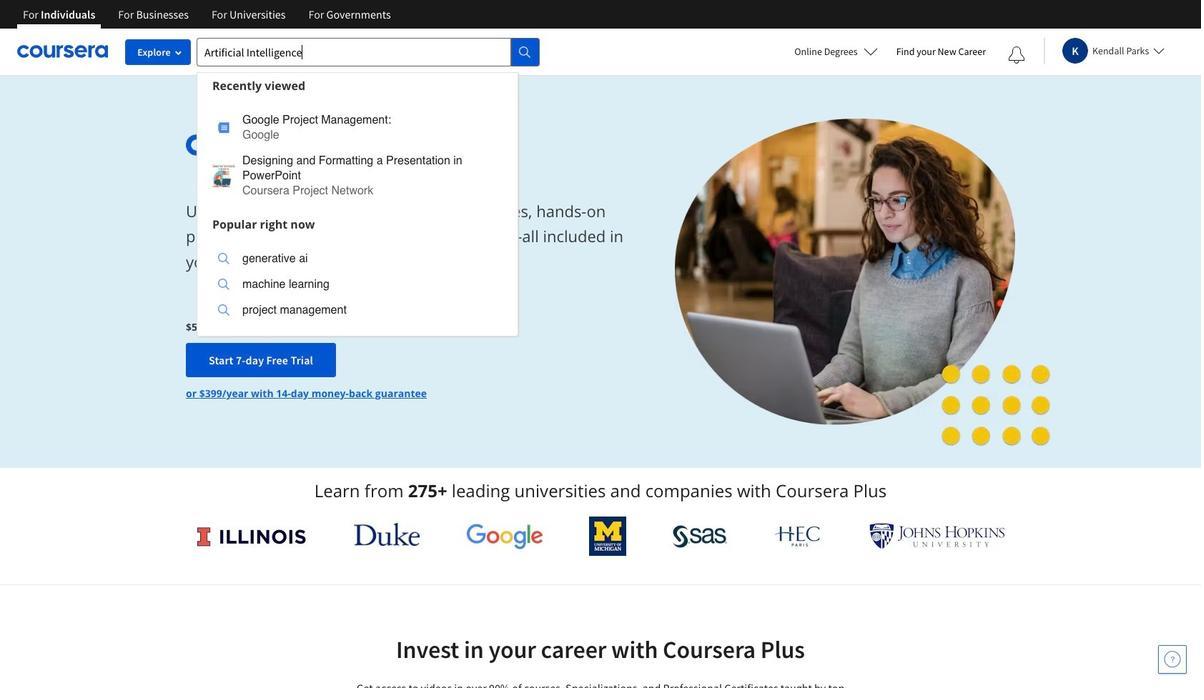 Task type: describe. For each thing, give the bounding box(es) containing it.
coursera plus image
[[186, 134, 403, 156]]

google image
[[466, 523, 543, 550]]

2 list box from the top
[[197, 237, 518, 336]]

What do you want to learn? text field
[[197, 38, 511, 66]]

1 list box from the top
[[197, 98, 518, 211]]

sas image
[[673, 525, 727, 548]]

autocomplete results list box
[[197, 72, 518, 336]]



Task type: vqa. For each thing, say whether or not it's contained in the screenshot.
2nd list box from the bottom of the Autocomplete results List Box
yes



Task type: locate. For each thing, give the bounding box(es) containing it.
coursera image
[[17, 40, 108, 63]]

None search field
[[197, 38, 540, 336]]

list box
[[197, 98, 518, 211], [197, 237, 518, 336]]

suggestion image image
[[218, 122, 230, 133], [212, 164, 235, 187], [218, 253, 230, 265], [218, 279, 230, 290], [218, 305, 230, 316]]

0 vertical spatial list box
[[197, 98, 518, 211]]

university of michigan image
[[589, 517, 627, 556]]

johns hopkins university image
[[869, 523, 1005, 550]]

duke university image
[[354, 523, 420, 546]]

1 vertical spatial list box
[[197, 237, 518, 336]]

university of illinois at urbana-champaign image
[[196, 525, 307, 548]]

help center image
[[1164, 651, 1181, 669]]

hec paris image
[[773, 522, 823, 551]]

banner navigation
[[11, 0, 402, 29]]



